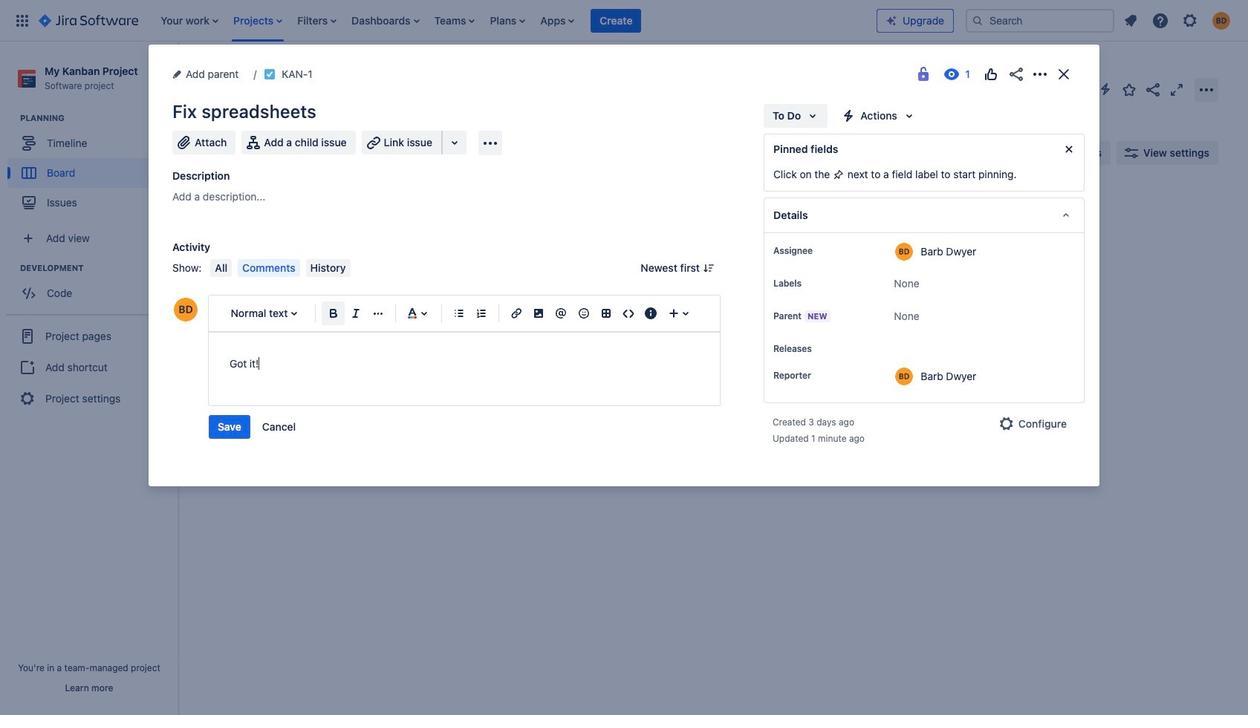 Task type: describe. For each thing, give the bounding box(es) containing it.
primary element
[[9, 0, 877, 41]]

close image
[[1055, 65, 1073, 83]]

emoji image
[[575, 305, 592, 322]]

italic ⌘i image
[[347, 305, 365, 322]]

actions image
[[1031, 65, 1049, 83]]

reporter pin to top. only you can see pinned fields. image
[[814, 370, 826, 382]]

enter full screen image
[[1168, 81, 1186, 98]]

create column image
[[839, 195, 857, 212]]

1 heading from the top
[[20, 112, 178, 124]]

add image, video, or file image
[[530, 305, 548, 322]]

more formatting image
[[369, 305, 387, 322]]

3 list item from the left
[[293, 0, 341, 41]]

link web pages and more image
[[446, 134, 464, 152]]

2 list item from the left
[[229, 0, 287, 41]]

details element
[[764, 198, 1085, 233]]

table image
[[597, 305, 615, 322]]

more information about barb dwyer image for assignee pin to top. only you can see pinned fields. icon at the right top of the page
[[895, 243, 913, 261]]

bold ⌘b image
[[324, 305, 342, 322]]

5 list item from the left
[[430, 0, 479, 41]]

add app image
[[481, 134, 499, 152]]



Task type: locate. For each thing, give the bounding box(es) containing it.
jira software image
[[39, 12, 138, 29], [39, 12, 138, 29]]

7 list item from the left
[[536, 0, 579, 41]]

Comment - Main content area, start typing to enter text. text field
[[230, 355, 699, 373]]

labels pin to top. only you can see pinned fields. image
[[805, 278, 816, 290]]

4 list item from the left
[[347, 0, 424, 41]]

search image
[[972, 14, 984, 26]]

sidebar element
[[0, 42, 178, 715]]

list
[[153, 0, 877, 41], [1117, 7, 1239, 34]]

2 heading from the top
[[20, 262, 178, 274]]

1 vertical spatial more information about barb dwyer image
[[895, 368, 913, 386]]

None search field
[[966, 9, 1114, 32]]

menu bar
[[208, 259, 353, 277]]

numbered list ⌘⇧7 image
[[473, 305, 490, 322]]

add people image
[[365, 144, 383, 162]]

0 vertical spatial heading
[[20, 112, 178, 124]]

1 horizontal spatial list
[[1117, 7, 1239, 34]]

assignee pin to top. only you can see pinned fields. image
[[816, 245, 828, 257]]

hide message image
[[1060, 140, 1078, 158]]

heading
[[20, 112, 178, 124], [20, 262, 178, 274]]

more information about barb dwyer image for reporter pin to top. only you can see pinned fields. image
[[895, 368, 913, 386]]

more information about barb dwyer image
[[895, 243, 913, 261], [895, 368, 913, 386]]

6 list item from the left
[[485, 0, 530, 41]]

code snippet image
[[619, 305, 637, 322]]

link image
[[507, 305, 525, 322]]

bullet list ⌘⇧8 image
[[450, 305, 468, 322]]

group
[[7, 112, 178, 222], [7, 262, 178, 313], [6, 314, 172, 420], [209, 415, 305, 439]]

1 list item from the left
[[156, 0, 223, 41]]

vote options: no one has voted for this issue yet. image
[[982, 65, 1000, 83]]

2 more information about barb dwyer image from the top
[[895, 368, 913, 386]]

Search this board text field
[[209, 140, 278, 166]]

mention image
[[552, 305, 570, 322]]

1 more information about barb dwyer image from the top
[[895, 243, 913, 261]]

1 vertical spatial heading
[[20, 262, 178, 274]]

info panel image
[[642, 305, 660, 322]]

8 list item from the left
[[591, 0, 641, 41]]

0 horizontal spatial list
[[153, 0, 877, 41]]

star kan board image
[[1120, 81, 1138, 98]]

dialog
[[149, 45, 1099, 487]]

Search field
[[966, 9, 1114, 32]]

banner
[[0, 0, 1248, 42]]

0 vertical spatial more information about barb dwyer image
[[895, 243, 913, 261]]

list item
[[156, 0, 223, 41], [229, 0, 287, 41], [293, 0, 341, 41], [347, 0, 424, 41], [430, 0, 479, 41], [485, 0, 530, 41], [536, 0, 579, 41], [591, 0, 641, 41]]

task image
[[221, 269, 233, 281]]



Task type: vqa. For each thing, say whether or not it's contained in the screenshot.
eighth "list item" from right
yes



